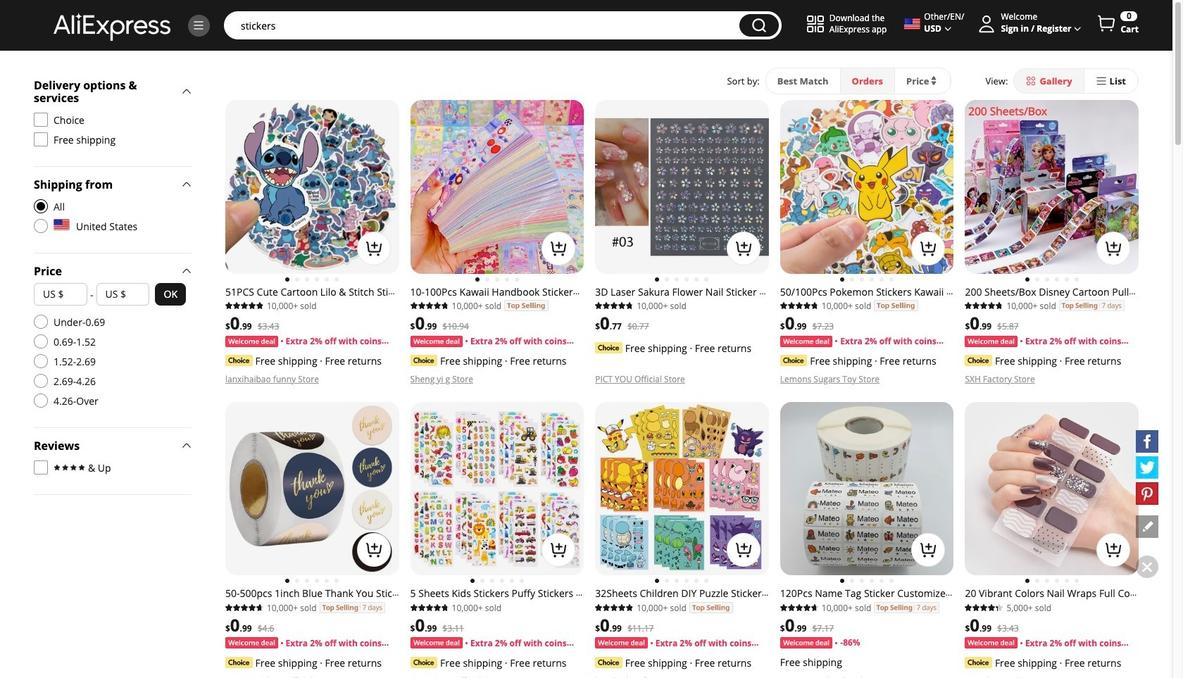 Task type: locate. For each thing, give the bounding box(es) containing it.
11l24uk image
[[34, 335, 48, 349], [34, 374, 48, 388], [34, 394, 48, 408]]

4ftxrwp image
[[34, 113, 48, 127], [34, 132, 48, 146]]

1 vertical spatial 4ftxrwp image
[[34, 132, 48, 146]]

0 vertical spatial 11l24uk image
[[34, 219, 48, 233]]

0 vertical spatial 4ftxrwp image
[[34, 113, 48, 127]]

1 vertical spatial 11l24uk image
[[34, 374, 48, 388]]

11l24uk image
[[34, 219, 48, 233], [34, 315, 48, 329], [34, 354, 48, 368]]

2 vertical spatial 11l24uk image
[[34, 394, 48, 408]]

stickers text field
[[234, 18, 732, 32]]

2 11l24uk image from the top
[[34, 374, 48, 388]]

3 11l24uk image from the top
[[34, 394, 48, 408]]

50-500pcs 1inch blue thank you stickers for envelope sealing labels stationery supplies handmade wedding gift decoration sticker image
[[225, 402, 399, 576]]

1 vertical spatial 11l24uk image
[[34, 315, 48, 329]]

0 vertical spatial 11l24uk image
[[34, 335, 48, 349]]

None button
[[739, 14, 779, 37]]

200 sheets/box disney cartoon pull out stickers princess frozen mickey mouse minnie sticker girl boy teacher reward toys gift image
[[965, 100, 1139, 274]]

2 vertical spatial 11l24uk image
[[34, 354, 48, 368]]



Task type: vqa. For each thing, say whether or not it's contained in the screenshot.
Card & Id Holders TEXT FIELD
no



Task type: describe. For each thing, give the bounding box(es) containing it.
3 11l24uk image from the top
[[34, 354, 48, 368]]

1 4ftxrwp image from the top
[[34, 113, 48, 127]]

120pcs name tag sticker customize waterproof stickers children school stationery water bottle pencil kawai name labels for kids image
[[780, 402, 954, 576]]

3d laser sakura flower nail sticker aurora decals glitter star butterfly floral adhesive sliders cherry blooming manicure image
[[595, 100, 769, 274]]

50/100pcs pokemon stickers kawaii pikachu skateboard bicycle guitar laptop kids waterproof stiker toys image
[[780, 100, 954, 274]]

1sqid_b image
[[192, 19, 205, 32]]

20 vibrant colors nail wraps full cover nail stickers for a unique nail art look image
[[965, 402, 1139, 576]]

1 11l24uk image from the top
[[34, 219, 48, 233]]

51pcs  cute cartoon lilo & stitch stickers diy diary laptop luggage skateboard graffiti decals fun classic toy image
[[225, 100, 399, 274]]

5 sheets kids stickers puffy stickers for children birthday christmas new year gift for girl boy scrapbooking cartoon stickers image
[[410, 402, 584, 576]]

2 4ftxrwp image from the top
[[34, 132, 48, 146]]

10-100pcs kawaii handbook stickers cartoon collage laser sticker diy decorative scrapbooking journals stationery school supplies image
[[410, 100, 584, 274]]

4ftxrwp image
[[34, 461, 48, 475]]

2 11l24uk image from the top
[[34, 315, 48, 329]]

32sheets children diy puzzle sticker pokemon face funny anime pikachu assemble stickers kids toys boys girls gifts image
[[595, 402, 769, 576]]

1 11l24uk image from the top
[[34, 335, 48, 349]]



